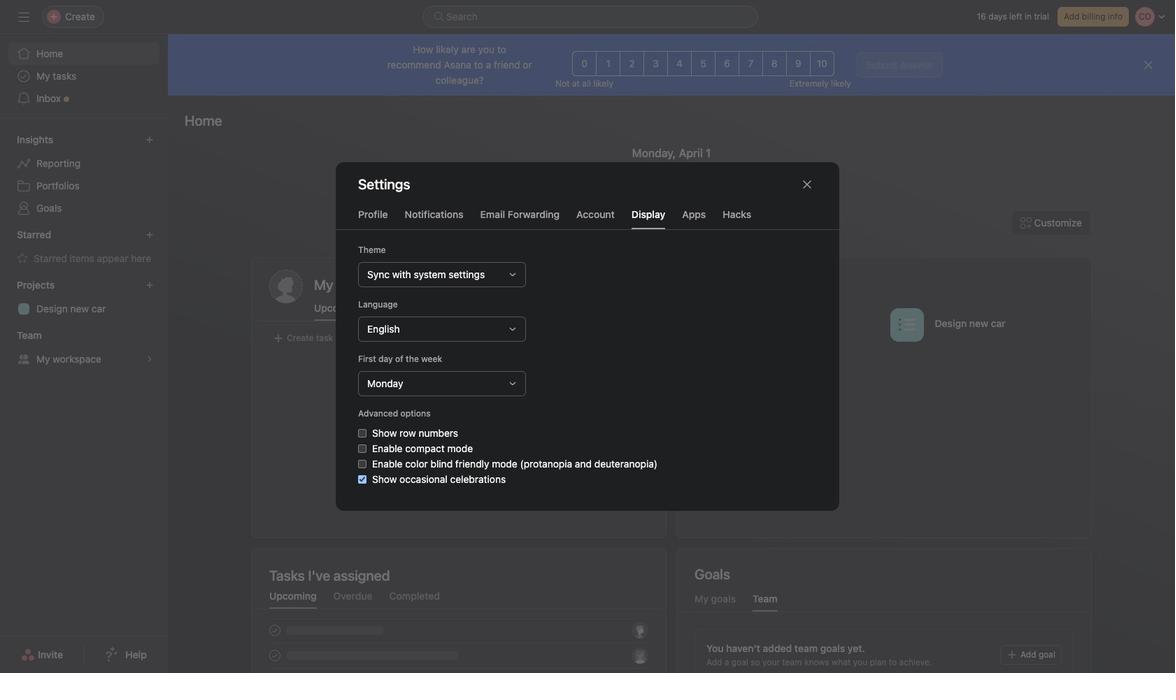 Task type: describe. For each thing, give the bounding box(es) containing it.
hide sidebar image
[[18, 11, 29, 22]]

list image
[[898, 317, 915, 333]]

settings tab list
[[336, 207, 839, 230]]

projects element
[[0, 273, 168, 323]]

global element
[[0, 34, 168, 118]]



Task type: locate. For each thing, give the bounding box(es) containing it.
add profile photo image
[[269, 270, 303, 304]]

dismiss image
[[1143, 59, 1154, 71]]

starred element
[[0, 222, 168, 273]]

list box
[[422, 6, 758, 28]]

None radio
[[596, 51, 621, 76], [691, 51, 716, 76], [786, 51, 811, 76], [810, 51, 834, 76], [596, 51, 621, 76], [691, 51, 716, 76], [786, 51, 811, 76], [810, 51, 834, 76]]

dialog
[[336, 162, 839, 511]]

None checkbox
[[358, 429, 367, 438], [358, 445, 367, 453], [358, 429, 367, 438], [358, 445, 367, 453]]

option group
[[572, 51, 834, 76]]

insights element
[[0, 127, 168, 222]]

teams element
[[0, 323, 168, 374]]

None radio
[[572, 51, 597, 76], [620, 51, 644, 76], [644, 51, 668, 76], [667, 51, 692, 76], [715, 51, 739, 76], [739, 51, 763, 76], [762, 51, 787, 76], [572, 51, 597, 76], [620, 51, 644, 76], [644, 51, 668, 76], [667, 51, 692, 76], [715, 51, 739, 76], [739, 51, 763, 76], [762, 51, 787, 76]]

None checkbox
[[358, 460, 367, 469], [358, 476, 367, 484], [358, 460, 367, 469], [358, 476, 367, 484]]

close this dialog image
[[802, 179, 813, 190]]



Task type: vqa. For each thing, say whether or not it's contained in the screenshot.
Projects Element
yes



